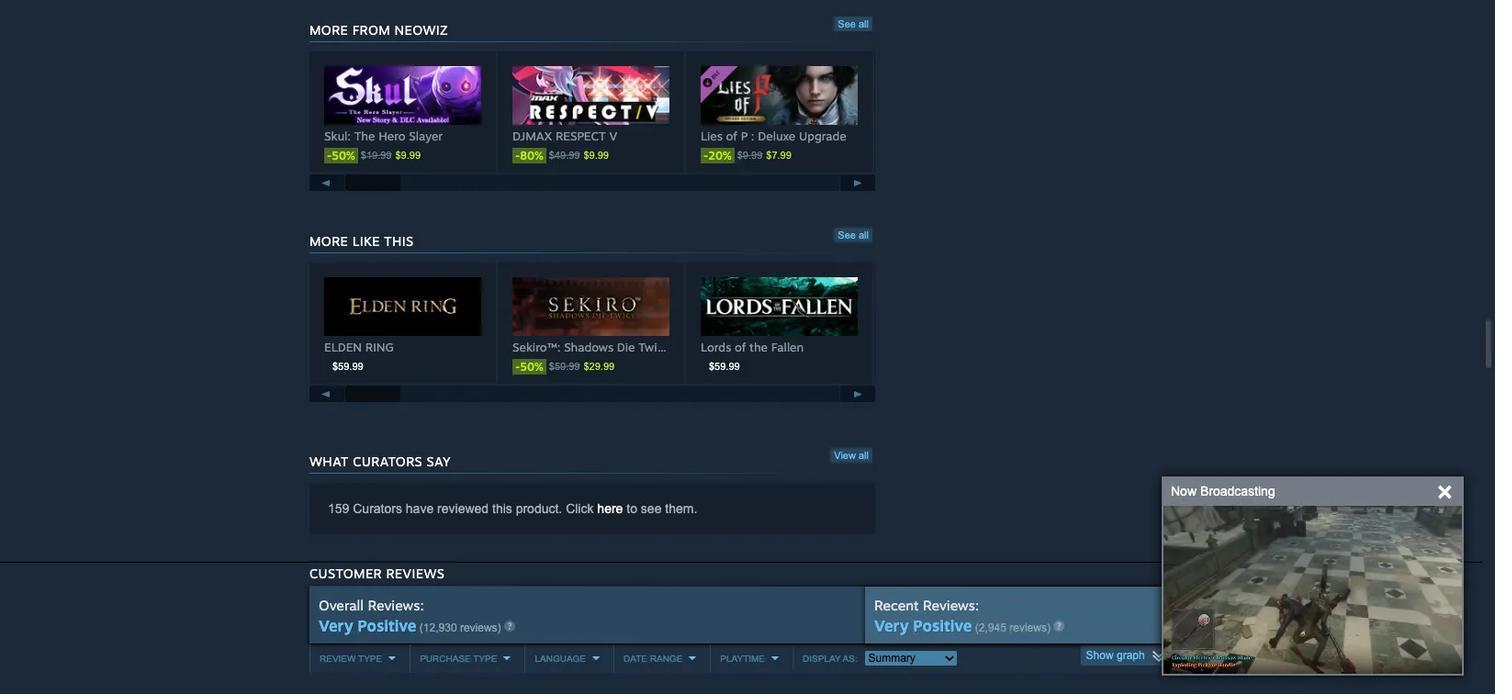 Task type: describe. For each thing, give the bounding box(es) containing it.
now broadcasting
[[1171, 484, 1276, 499]]

see for more from neowiz
[[838, 18, 856, 29]]

the
[[354, 128, 375, 143]]

p
[[741, 128, 748, 143]]

$29.99
[[584, 361, 615, 372]]

recent
[[874, 597, 919, 614]]

goty
[[682, 340, 714, 354]]

lords
[[701, 340, 731, 354]]

$59.99 inside "elden ring $59.99"
[[333, 361, 363, 372]]

80%
[[520, 149, 544, 162]]

this for like
[[384, 233, 414, 249]]

see all link for more like this
[[834, 228, 873, 242]]

language
[[535, 654, 586, 664]]

$9.99 inside the lies of p : deluxe upgrade -20% $9.99 $7.99
[[737, 150, 763, 161]]

edition
[[718, 340, 757, 354]]

$59.99 inside lords of the fallen $59.99
[[709, 361, 740, 372]]

date range
[[624, 654, 683, 664]]

159
[[328, 501, 349, 516]]

- right twice
[[674, 340, 679, 354]]

date
[[624, 654, 648, 664]]

- inside the djmax respect v -80% $49.99 $9.99
[[515, 149, 520, 162]]

all for more from neowiz
[[859, 18, 869, 29]]

customer reviews
[[310, 566, 445, 581]]

lords of the fallen $59.99
[[701, 340, 804, 372]]

upgrade
[[799, 128, 847, 143]]

now broadcasting link
[[1171, 482, 1276, 501]]

now
[[1171, 484, 1197, 499]]

show
[[1086, 649, 1114, 662]]

neowiz
[[395, 22, 448, 37]]

see
[[641, 501, 662, 516]]

$9.99 inside skul: the hero slayer -50% $19.99 $9.99
[[395, 150, 421, 161]]

to
[[627, 501, 637, 516]]

type for review type
[[358, 654, 382, 664]]

see all link for more from neowiz
[[834, 16, 873, 31]]

djmax respect v -80% $49.99 $9.99
[[513, 128, 617, 162]]

display
[[803, 654, 841, 664]]

like
[[352, 233, 380, 249]]

view
[[834, 450, 856, 461]]

reviews) for overall reviews:
[[460, 622, 501, 634]]

skul:
[[324, 128, 351, 143]]

of for this
[[735, 340, 746, 354]]

djmax
[[513, 128, 552, 143]]

50% inside skul: the hero slayer -50% $19.99 $9.99
[[332, 149, 355, 162]]

lies of p : deluxe upgrade -20% $9.99 $7.99
[[701, 128, 847, 162]]

very for recent reviews:
[[874, 616, 909, 635]]

of for neowiz
[[726, 128, 738, 143]]

159 curators have reviewed this product. click here to see them.
[[328, 501, 697, 516]]

skul: the hero slayer -50% $19.99 $9.99
[[324, 128, 443, 162]]

20%
[[708, 149, 732, 162]]

(12,930
[[420, 622, 457, 634]]

broadcasting
[[1200, 484, 1276, 499]]

more for more from neowiz
[[310, 22, 348, 37]]



Task type: locate. For each thing, give the bounding box(es) containing it.
range
[[650, 654, 683, 664]]

reviews: for recent reviews:
[[923, 597, 979, 614]]

reviews) up purchase type
[[460, 622, 501, 634]]

curators left say
[[353, 454, 423, 469]]

see all more from neowiz
[[310, 18, 869, 37]]

view all link
[[831, 448, 873, 463]]

1 horizontal spatial 50%
[[520, 360, 544, 374]]

all inside view all what curators say
[[859, 450, 869, 461]]

curators inside view all what curators say
[[353, 454, 423, 469]]

here link
[[597, 501, 623, 516]]

from
[[352, 22, 391, 37]]

0 horizontal spatial type
[[358, 654, 382, 664]]

$9.99 inside the djmax respect v -80% $49.99 $9.99
[[584, 150, 609, 161]]

1 vertical spatial 50%
[[520, 360, 544, 374]]

positive
[[358, 616, 417, 635], [913, 616, 972, 635]]

$9.99
[[395, 150, 421, 161], [584, 150, 609, 161], [737, 150, 763, 161]]

very inside the overall reviews: very positive (12,930 reviews)
[[319, 616, 353, 635]]

$59.99 inside sekiro™: shadows die twice - goty edition -50% $59.99 $29.99
[[549, 361, 580, 372]]

1 see from the top
[[838, 18, 856, 29]]

reviews) inside 'recent reviews: very positive (2,945 reviews)'
[[1010, 622, 1051, 634]]

very down the overall
[[319, 616, 353, 635]]

very inside 'recent reviews: very positive (2,945 reviews)'
[[874, 616, 909, 635]]

$9.99 down respect
[[584, 150, 609, 161]]

- down the "skul:"
[[327, 149, 332, 162]]

more inside see all more from neowiz
[[310, 22, 348, 37]]

reviews
[[386, 566, 445, 581]]

1 reviews: from the left
[[368, 597, 424, 614]]

ring
[[365, 340, 394, 354]]

reviews:
[[368, 597, 424, 614], [923, 597, 979, 614]]

here
[[597, 501, 623, 516]]

50% inside sekiro™: shadows die twice - goty edition -50% $59.99 $29.99
[[520, 360, 544, 374]]

sekiro™:
[[513, 340, 561, 354]]

1 very from the left
[[319, 616, 353, 635]]

this right the like
[[384, 233, 414, 249]]

curators
[[353, 454, 423, 469], [353, 501, 402, 516]]

say
[[427, 454, 451, 469]]

0 horizontal spatial very
[[319, 616, 353, 635]]

all for more like this
[[859, 229, 869, 240]]

0 horizontal spatial $59.99
[[333, 361, 363, 372]]

1 horizontal spatial very
[[874, 616, 909, 635]]

this left product.
[[492, 501, 512, 516]]

review type
[[320, 654, 382, 664]]

this for reviewed
[[492, 501, 512, 516]]

0 horizontal spatial reviews)
[[460, 622, 501, 634]]

slayer
[[409, 128, 443, 143]]

:
[[751, 128, 755, 143]]

0 horizontal spatial this
[[384, 233, 414, 249]]

1 see all link from the top
[[834, 16, 873, 31]]

reviews) inside the overall reviews: very positive (12,930 reviews)
[[460, 622, 501, 634]]

positive up the review type
[[358, 616, 417, 635]]

respect
[[556, 128, 606, 143]]

overall reviews: very positive (12,930 reviews)
[[319, 597, 501, 635]]

purchase type
[[420, 654, 497, 664]]

2 reviews: from the left
[[923, 597, 979, 614]]

1 vertical spatial curators
[[353, 501, 402, 516]]

more inside see all more like this
[[310, 233, 348, 249]]

$59.99
[[333, 361, 363, 372], [549, 361, 580, 372], [709, 361, 740, 372]]

$59.99 down elden
[[333, 361, 363, 372]]

product.
[[516, 501, 562, 516]]

reviews)
[[460, 622, 501, 634], [1010, 622, 1051, 634]]

see
[[838, 18, 856, 29], [838, 229, 856, 240]]

1 vertical spatial all
[[859, 229, 869, 240]]

- inside skul: the hero slayer -50% $19.99 $9.99
[[327, 149, 332, 162]]

$9.99 down hero
[[395, 150, 421, 161]]

reviews: down customer reviews
[[368, 597, 424, 614]]

$7.99
[[766, 150, 792, 161]]

type right purchase
[[473, 654, 497, 664]]

reviews: inside 'recent reviews: very positive (2,945 reviews)'
[[923, 597, 979, 614]]

reviewed
[[437, 501, 489, 516]]

3 $9.99 from the left
[[737, 150, 763, 161]]

this
[[384, 233, 414, 249], [492, 501, 512, 516]]

playtime
[[720, 654, 765, 664]]

2 type from the left
[[473, 654, 497, 664]]

1 reviews) from the left
[[460, 622, 501, 634]]

1 vertical spatial see all link
[[834, 228, 873, 242]]

very for overall reviews:
[[319, 616, 353, 635]]

2 horizontal spatial $59.99
[[709, 361, 740, 372]]

1 positive from the left
[[358, 616, 417, 635]]

0 vertical spatial 50%
[[332, 149, 355, 162]]

3 $59.99 from the left
[[709, 361, 740, 372]]

type
[[358, 654, 382, 664], [473, 654, 497, 664]]

fallen
[[771, 340, 804, 354]]

1 horizontal spatial reviews)
[[1010, 622, 1051, 634]]

0 horizontal spatial $9.99
[[395, 150, 421, 161]]

have
[[406, 501, 434, 516]]

customer
[[310, 566, 382, 581]]

50%
[[332, 149, 355, 162], [520, 360, 544, 374]]

positive for overall
[[358, 616, 417, 635]]

1 $59.99 from the left
[[333, 361, 363, 372]]

0 horizontal spatial 50%
[[332, 149, 355, 162]]

- down lies at the left top of the page
[[704, 149, 709, 162]]

type right review
[[358, 654, 382, 664]]

1 horizontal spatial type
[[473, 654, 497, 664]]

positive left the (2,945
[[913, 616, 972, 635]]

1 all from the top
[[859, 18, 869, 29]]

elden
[[324, 340, 362, 354]]

all inside see all more from neowiz
[[859, 18, 869, 29]]

as:
[[843, 654, 858, 664]]

see inside see all more like this
[[838, 229, 856, 240]]

1 vertical spatial more
[[310, 233, 348, 249]]

2 more from the top
[[310, 233, 348, 249]]

0 vertical spatial this
[[384, 233, 414, 249]]

1 $9.99 from the left
[[395, 150, 421, 161]]

reviews: up the (2,945
[[923, 597, 979, 614]]

hero
[[379, 128, 406, 143]]

2 vertical spatial all
[[859, 450, 869, 461]]

2 curators from the top
[[353, 501, 402, 516]]

1 more from the top
[[310, 22, 348, 37]]

(2,945
[[975, 622, 1007, 634]]

reviews) right the (2,945
[[1010, 622, 1051, 634]]

more left the like
[[310, 233, 348, 249]]

of inside the lies of p : deluxe upgrade -20% $9.99 $7.99
[[726, 128, 738, 143]]

lies
[[701, 128, 723, 143]]

1 curators from the top
[[353, 454, 423, 469]]

2 very from the left
[[874, 616, 909, 635]]

what
[[310, 454, 349, 469]]

display as:
[[803, 654, 860, 664]]

$59.99 down lords
[[709, 361, 740, 372]]

reviews: for overall reviews:
[[368, 597, 424, 614]]

see all link
[[834, 16, 873, 31], [834, 228, 873, 242]]

positive for recent
[[913, 616, 972, 635]]

0 vertical spatial curators
[[353, 454, 423, 469]]

1 horizontal spatial reviews:
[[923, 597, 979, 614]]

50% down the "skul:"
[[332, 149, 355, 162]]

$9.99 down ":"
[[737, 150, 763, 161]]

2 see all link from the top
[[834, 228, 873, 242]]

1 type from the left
[[358, 654, 382, 664]]

see for more like this
[[838, 229, 856, 240]]

$19.99
[[361, 150, 392, 161]]

sekiro™: shadows die twice - goty edition -50% $59.99 $29.99
[[513, 340, 757, 374]]

of
[[726, 128, 738, 143], [735, 340, 746, 354]]

- down djmax
[[515, 149, 520, 162]]

overall
[[319, 597, 364, 614]]

positive inside 'recent reviews: very positive (2,945 reviews)'
[[913, 616, 972, 635]]

show graph
[[1086, 649, 1145, 662]]

click
[[566, 501, 594, 516]]

50% down the sekiro™:
[[520, 360, 544, 374]]

more for more like this
[[310, 233, 348, 249]]

2 $59.99 from the left
[[549, 361, 580, 372]]

0 vertical spatial more
[[310, 22, 348, 37]]

1 horizontal spatial $9.99
[[584, 150, 609, 161]]

0 vertical spatial of
[[726, 128, 738, 143]]

-
[[327, 149, 332, 162], [515, 149, 520, 162], [704, 149, 709, 162], [674, 340, 679, 354], [515, 360, 520, 374]]

1 vertical spatial see
[[838, 229, 856, 240]]

of left p
[[726, 128, 738, 143]]

elden ring $59.99
[[324, 340, 394, 372]]

see inside see all more from neowiz
[[838, 18, 856, 29]]

1 horizontal spatial $59.99
[[549, 361, 580, 372]]

positive inside the overall reviews: very positive (12,930 reviews)
[[358, 616, 417, 635]]

all inside see all more like this
[[859, 229, 869, 240]]

reviews: inside the overall reviews: very positive (12,930 reviews)
[[368, 597, 424, 614]]

curators right the 159
[[353, 501, 402, 516]]

1 horizontal spatial positive
[[913, 616, 972, 635]]

the
[[750, 340, 768, 354]]

1 vertical spatial this
[[492, 501, 512, 516]]

2 horizontal spatial $9.99
[[737, 150, 763, 161]]

more
[[310, 22, 348, 37], [310, 233, 348, 249]]

more left the from
[[310, 22, 348, 37]]

type for purchase type
[[473, 654, 497, 664]]

2 $9.99 from the left
[[584, 150, 609, 161]]

$49.99
[[549, 150, 580, 161]]

all
[[859, 18, 869, 29], [859, 229, 869, 240], [859, 450, 869, 461]]

purchase
[[420, 654, 471, 664]]

shadows
[[564, 340, 614, 354]]

view all what curators say
[[310, 450, 869, 469]]

- inside the lies of p : deluxe upgrade -20% $9.99 $7.99
[[704, 149, 709, 162]]

of left the
[[735, 340, 746, 354]]

of inside lords of the fallen $59.99
[[735, 340, 746, 354]]

- down the sekiro™:
[[515, 360, 520, 374]]

twice
[[639, 340, 670, 354]]

die
[[617, 340, 635, 354]]

0 horizontal spatial reviews:
[[368, 597, 424, 614]]

them.
[[665, 501, 697, 516]]

0 vertical spatial see all link
[[834, 16, 873, 31]]

0 vertical spatial all
[[859, 18, 869, 29]]

see all more like this
[[310, 229, 869, 249]]

$59.99 down shadows
[[549, 361, 580, 372]]

0 vertical spatial see
[[838, 18, 856, 29]]

this inside see all more like this
[[384, 233, 414, 249]]

3 all from the top
[[859, 450, 869, 461]]

2 reviews) from the left
[[1010, 622, 1051, 634]]

1 vertical spatial of
[[735, 340, 746, 354]]

2 all from the top
[[859, 229, 869, 240]]

2 see from the top
[[838, 229, 856, 240]]

graph
[[1117, 649, 1145, 662]]

deluxe
[[758, 128, 796, 143]]

review
[[320, 654, 356, 664]]

recent reviews: very positive (2,945 reviews)
[[874, 597, 1051, 635]]

reviews) for recent reviews:
[[1010, 622, 1051, 634]]

v
[[609, 128, 617, 143]]

very down recent
[[874, 616, 909, 635]]

very
[[319, 616, 353, 635], [874, 616, 909, 635]]

0 horizontal spatial positive
[[358, 616, 417, 635]]

1 horizontal spatial this
[[492, 501, 512, 516]]

2 positive from the left
[[913, 616, 972, 635]]



Task type: vqa. For each thing, say whether or not it's contained in the screenshot.
Positive corresponding to Recent
yes



